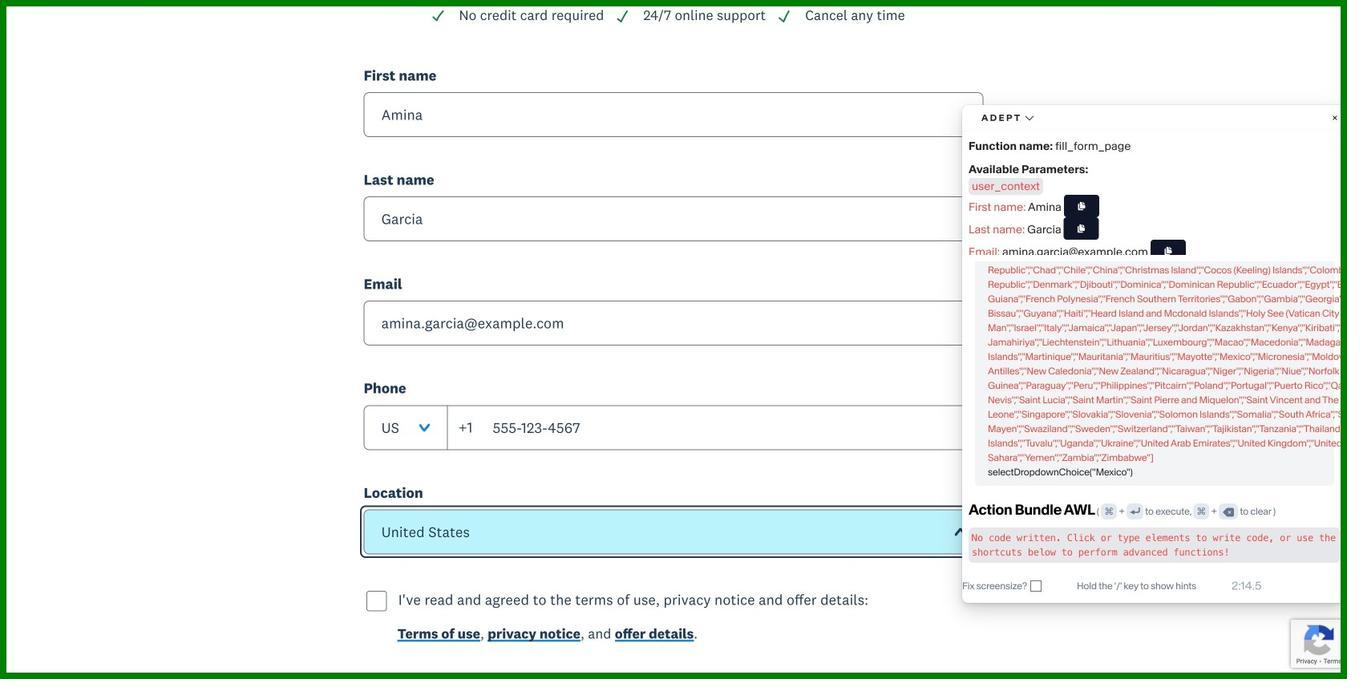 Task type: describe. For each thing, give the bounding box(es) containing it.
Email email field
[[364, 301, 984, 346]]

Last name text field
[[364, 197, 984, 242]]



Task type: locate. For each thing, give the bounding box(es) containing it.
First name text field
[[364, 92, 984, 137]]

Phone text field
[[447, 405, 984, 450]]



Task type: vqa. For each thing, say whether or not it's contained in the screenshot.
Phone text box
yes



